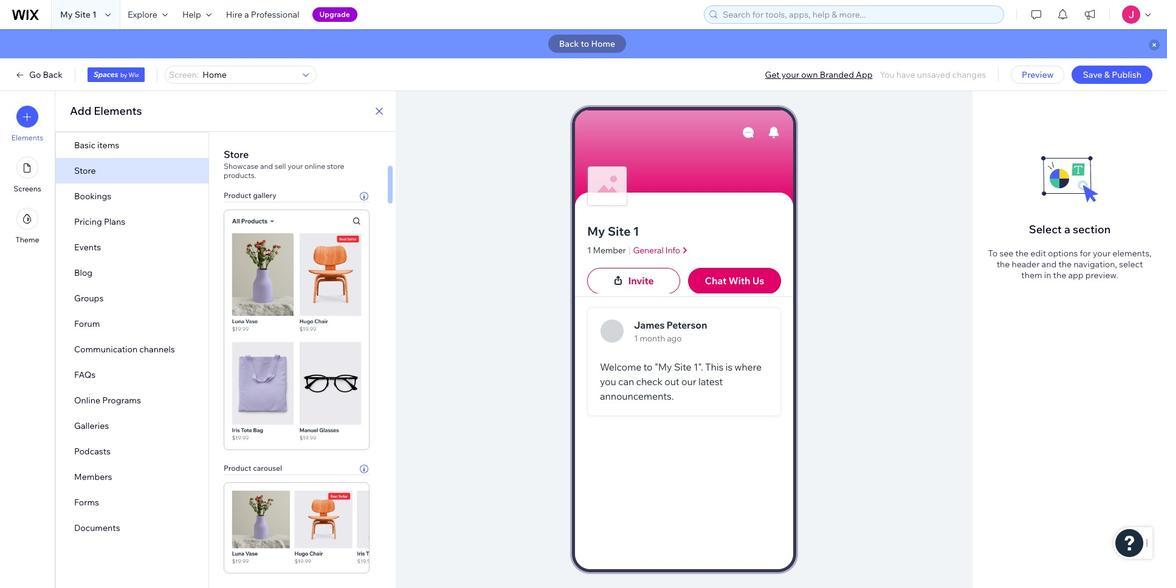 Task type: locate. For each thing, give the bounding box(es) containing it.
james
[[634, 319, 665, 331]]

to left home
[[581, 38, 589, 49]]

site inside welcome to "my site 1". this is where you can check out our latest announcements.
[[674, 361, 692, 374]]

store inside the store showcase and sell your online store products.
[[224, 148, 249, 161]]

1 inside james peterson 1 month ago
[[634, 333, 638, 344]]

1 horizontal spatial back
[[559, 38, 579, 49]]

to inside button
[[581, 38, 589, 49]]

0 horizontal spatial store
[[74, 165, 96, 176]]

your right "get"
[[782, 69, 800, 80]]

None field
[[199, 66, 299, 83]]

my site 1 button
[[587, 223, 781, 240]]

1 horizontal spatial a
[[1065, 223, 1071, 237]]

your right sell
[[288, 162, 303, 171]]

hire
[[226, 9, 243, 20]]

info
[[666, 245, 680, 256]]

2 horizontal spatial site
[[674, 361, 692, 374]]

1 horizontal spatial to
[[644, 361, 653, 374]]

product for product gallery
[[224, 191, 251, 200]]

explore
[[128, 9, 157, 20]]

elements up items
[[94, 104, 142, 118]]

announcements
[[722, 284, 788, 295]]

1 horizontal spatial my
[[587, 224, 605, 239]]

store down "basic"
[[74, 165, 96, 176]]

a for professional
[[244, 9, 249, 20]]

0 vertical spatial store
[[224, 148, 249, 161]]

1 vertical spatial and
[[1042, 259, 1057, 270]]

0 horizontal spatial to
[[581, 38, 589, 49]]

a
[[244, 9, 249, 20], [1065, 223, 1071, 237]]

product down the products.
[[224, 191, 251, 200]]

welcome to "my site 1". this is where you can check out our latest announcements.
[[600, 361, 764, 403]]

back to home button
[[548, 35, 626, 53]]

plans
[[104, 216, 125, 227]]

store
[[224, 148, 249, 161], [74, 165, 96, 176]]

store for store showcase and sell your online store products.
[[224, 148, 249, 161]]

2 vertical spatial your
[[1093, 248, 1111, 259]]

header
[[1012, 259, 1040, 270]]

and
[[260, 162, 273, 171], [1042, 259, 1057, 270]]

Search for tools, apps, help & more... field
[[719, 6, 1000, 23]]

save
[[1083, 69, 1103, 80]]

back right go
[[43, 69, 62, 80]]

with
[[729, 275, 751, 287]]

0 vertical spatial back
[[559, 38, 579, 49]]

0 vertical spatial to
[[581, 38, 589, 49]]

my
[[60, 9, 73, 20], [587, 224, 605, 239]]

changes
[[953, 69, 986, 80]]

app
[[1069, 270, 1084, 281]]

your inside the store showcase and sell your online store products.
[[288, 162, 303, 171]]

podcasts
[[74, 446, 111, 457]]

you have unsaved changes
[[880, 69, 986, 80]]

faqs
[[74, 370, 96, 381]]

store up showcase
[[224, 148, 249, 161]]

is
[[726, 361, 733, 374]]

save & publish button
[[1072, 66, 1153, 84]]

add elements
[[70, 104, 142, 118]]

1 horizontal spatial and
[[1042, 259, 1057, 270]]

|
[[629, 244, 631, 257]]

carousel
[[253, 464, 282, 473]]

to inside welcome to "my site 1". this is where you can check out our latest announcements.
[[644, 361, 653, 374]]

1 vertical spatial store
[[74, 165, 96, 176]]

1 member button
[[587, 244, 626, 257]]

1 vertical spatial product
[[224, 464, 251, 473]]

back left home
[[559, 38, 579, 49]]

0 vertical spatial site
[[75, 9, 91, 20]]

0 vertical spatial elements
[[94, 104, 142, 118]]

online
[[305, 162, 325, 171]]

to see the edit options for your elements, the header and the navigation, select them in the app preview.
[[988, 248, 1152, 281]]

your
[[782, 69, 800, 80], [288, 162, 303, 171], [1093, 248, 1111, 259]]

invite button
[[587, 268, 681, 294]]

site up member
[[608, 224, 631, 239]]

showcase
[[224, 162, 259, 171]]

0 vertical spatial my
[[60, 9, 73, 20]]

a right the select
[[1065, 223, 1071, 237]]

1 vertical spatial a
[[1065, 223, 1071, 237]]

members
[[74, 472, 112, 483]]

chat with us
[[705, 275, 765, 287]]

to up check
[[644, 361, 653, 374]]

your right for
[[1093, 248, 1111, 259]]

your inside to see the edit options for your elements, the header and the navigation, select them in the app preview.
[[1093, 248, 1111, 259]]

them
[[1022, 270, 1043, 281]]

1 product from the top
[[224, 191, 251, 200]]

site inside my site 1 1 member | general info
[[608, 224, 631, 239]]

check
[[636, 376, 663, 388]]

have
[[897, 69, 916, 80]]

screens
[[14, 184, 41, 193]]

1 vertical spatial my
[[587, 224, 605, 239]]

0 vertical spatial and
[[260, 162, 273, 171]]

2 vertical spatial site
[[674, 361, 692, 374]]

menu bar
[[56, 133, 209, 541]]

our
[[682, 376, 697, 388]]

1 horizontal spatial store
[[224, 148, 249, 161]]

publish
[[1112, 69, 1142, 80]]

pricing
[[74, 216, 102, 227]]

basic items
[[74, 140, 119, 151]]

1 vertical spatial to
[[644, 361, 653, 374]]

product left the carousel
[[224, 464, 251, 473]]

1 horizontal spatial site
[[608, 224, 631, 239]]

items
[[97, 140, 119, 151]]

to for welcome
[[644, 361, 653, 374]]

online
[[74, 395, 100, 406]]

online programs
[[74, 395, 141, 406]]

site left the explore
[[75, 9, 91, 20]]

1 vertical spatial elements
[[11, 133, 43, 142]]

preview.
[[1086, 270, 1119, 281]]

back to home alert
[[0, 29, 1168, 58]]

0 horizontal spatial and
[[260, 162, 273, 171]]

1 left the explore
[[92, 9, 97, 20]]

bookings
[[74, 191, 111, 202]]

menu
[[0, 99, 55, 252]]

0 horizontal spatial my
[[60, 9, 73, 20]]

you
[[600, 376, 616, 388]]

0 horizontal spatial elements
[[11, 133, 43, 142]]

1 vertical spatial site
[[608, 224, 631, 239]]

product carousel
[[224, 464, 282, 473]]

unsaved
[[917, 69, 951, 80]]

1 for my site 1
[[92, 9, 97, 20]]

site for my site 1
[[75, 9, 91, 20]]

site left 1".
[[674, 361, 692, 374]]

forms
[[74, 497, 99, 508]]

us
[[753, 275, 765, 287]]

0 horizontal spatial back
[[43, 69, 62, 80]]

latest
[[699, 376, 723, 388]]

0 vertical spatial a
[[244, 9, 249, 20]]

elements
[[94, 104, 142, 118], [11, 133, 43, 142]]

out
[[665, 376, 680, 388]]

select a section
[[1029, 223, 1111, 237]]

0 horizontal spatial site
[[75, 9, 91, 20]]

store
[[327, 162, 344, 171]]

member
[[593, 245, 626, 256]]

a right hire
[[244, 9, 249, 20]]

2 product from the top
[[224, 464, 251, 473]]

0 vertical spatial your
[[782, 69, 800, 80]]

1 up general
[[633, 224, 639, 239]]

2 horizontal spatial your
[[1093, 248, 1111, 259]]

0 horizontal spatial a
[[244, 9, 249, 20]]

1 vertical spatial your
[[288, 162, 303, 171]]

1 vertical spatial back
[[43, 69, 62, 80]]

sell
[[275, 162, 286, 171]]

1 left month
[[634, 333, 638, 344]]

back
[[559, 38, 579, 49], [43, 69, 62, 80]]

header
[[758, 113, 788, 124]]

0 vertical spatial product
[[224, 191, 251, 200]]

section
[[1073, 223, 1111, 237]]

my inside my site 1 1 member | general info
[[587, 224, 605, 239]]

elements up screens button
[[11, 133, 43, 142]]

product gallery
[[224, 191, 277, 200]]

own
[[802, 69, 818, 80]]

0 horizontal spatial your
[[288, 162, 303, 171]]



Task type: describe. For each thing, give the bounding box(es) containing it.
to
[[988, 248, 998, 259]]

back to home
[[559, 38, 616, 49]]

theme
[[16, 235, 39, 244]]

events
[[74, 242, 101, 253]]

save & publish
[[1083, 69, 1142, 80]]

chat
[[705, 275, 727, 287]]

select
[[1120, 259, 1143, 270]]

my for my site 1 1 member | general info
[[587, 224, 605, 239]]

1 horizontal spatial elements
[[94, 104, 142, 118]]

1 for james peterson 1 month ago
[[634, 333, 638, 344]]

preview
[[1022, 69, 1054, 80]]

site for my site 1 1 member | general info
[[608, 224, 631, 239]]

app
[[856, 69, 873, 80]]

invite
[[628, 275, 654, 287]]

screens button
[[14, 157, 41, 193]]

products.
[[224, 171, 256, 180]]

james peterson 1 month ago
[[634, 319, 707, 344]]

get your own branded app button
[[765, 69, 873, 80]]

elements button
[[11, 106, 43, 142]]

communication channels
[[74, 344, 175, 355]]

product for product carousel
[[224, 464, 251, 473]]

and inside the store showcase and sell your online store products.
[[260, 162, 273, 171]]

basic
[[74, 140, 95, 151]]

elements inside menu
[[11, 133, 43, 142]]

menu containing elements
[[0, 99, 55, 252]]

month
[[640, 333, 665, 344]]

go
[[29, 69, 41, 80]]

preview button
[[1011, 66, 1065, 84]]

edit
[[1031, 248, 1047, 259]]

1".
[[694, 361, 703, 374]]

navigation,
[[1074, 259, 1118, 270]]

my for my site 1
[[60, 9, 73, 20]]

help button
[[175, 0, 219, 29]]

to for back
[[581, 38, 589, 49]]

get your own branded app
[[765, 69, 873, 80]]

elements,
[[1113, 248, 1152, 259]]

peterson
[[667, 319, 707, 331]]

branded
[[820, 69, 854, 80]]

upgrade
[[320, 10, 350, 19]]

theme button
[[16, 208, 39, 244]]

can
[[618, 376, 634, 388]]

programs
[[102, 395, 141, 406]]

you
[[880, 69, 895, 80]]

in
[[1045, 270, 1052, 281]]

upgrade button
[[312, 7, 357, 22]]

"my
[[655, 361, 672, 374]]

&
[[1105, 69, 1110, 80]]

screen:
[[169, 69, 199, 80]]

select
[[1029, 223, 1062, 237]]

this
[[705, 361, 724, 374]]

pricing plans
[[74, 216, 125, 227]]

channels
[[139, 344, 175, 355]]

go back
[[29, 69, 62, 80]]

1 for my site 1 1 member | general info
[[633, 224, 639, 239]]

see
[[1000, 248, 1014, 259]]

1 left member
[[587, 245, 591, 256]]

hire a professional link
[[219, 0, 307, 29]]

go back button
[[15, 69, 62, 80]]

store for store
[[74, 165, 96, 176]]

my site 1 1 member | general info
[[587, 224, 680, 257]]

ago
[[667, 333, 682, 344]]

get
[[765, 69, 780, 80]]

for
[[1080, 248, 1091, 259]]

back inside back to home button
[[559, 38, 579, 49]]

professional
[[251, 9, 300, 20]]

blog
[[74, 268, 93, 279]]

documents
[[74, 523, 120, 534]]

store showcase and sell your online store products.
[[224, 148, 344, 180]]

galleries
[[74, 421, 109, 432]]

hire a professional
[[226, 9, 300, 20]]

and inside to see the edit options for your elements, the header and the navigation, select them in the app preview.
[[1042, 259, 1057, 270]]

menu bar containing basic items
[[56, 133, 209, 541]]

general
[[633, 245, 664, 256]]

add
[[70, 104, 91, 118]]

gallery
[[253, 191, 277, 200]]

forum
[[74, 319, 100, 330]]

my site 1
[[60, 9, 97, 20]]

a for section
[[1065, 223, 1071, 237]]

1 horizontal spatial your
[[782, 69, 800, 80]]

options
[[1048, 248, 1078, 259]]

welcome
[[600, 361, 642, 374]]

communication
[[74, 344, 138, 355]]



Task type: vqa. For each thing, say whether or not it's contained in the screenshot.
Preview
yes



